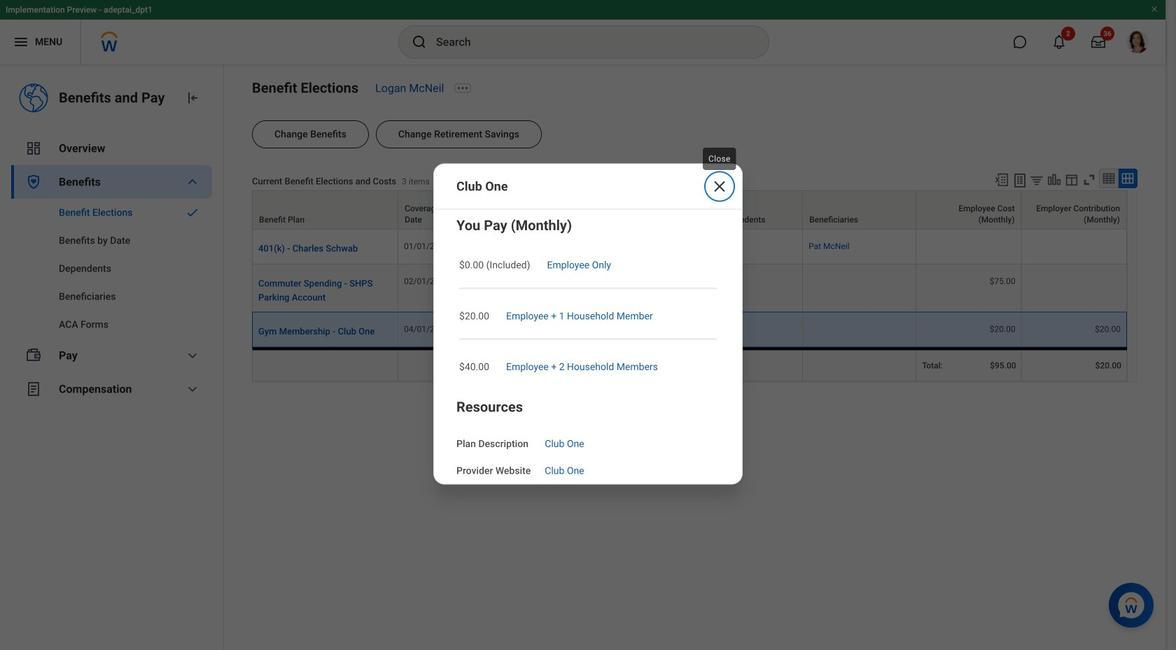 Task type: describe. For each thing, give the bounding box(es) containing it.
export to worksheets image
[[1012, 172, 1029, 189]]

navigation pane region
[[0, 64, 224, 651]]

3 row from the top
[[252, 265, 1128, 313]]

x image
[[712, 178, 728, 195]]

profile logan mcneil element
[[1118, 27, 1158, 57]]

search image
[[411, 34, 428, 50]]

4 row from the top
[[252, 313, 1128, 348]]

table image
[[1102, 172, 1116, 186]]

chevron down small image
[[184, 174, 201, 190]]

transformation import image
[[184, 90, 201, 106]]

5 row from the top
[[252, 348, 1128, 382]]

benefits and pay element
[[59, 88, 173, 108]]

benefits image
[[25, 174, 42, 190]]

check image
[[184, 206, 201, 220]]



Task type: vqa. For each thing, say whether or not it's contained in the screenshot.
4th ROW from the bottom of the page
yes



Task type: locate. For each thing, give the bounding box(es) containing it.
2 row from the top
[[252, 230, 1128, 265]]

dialog
[[434, 164, 743, 485]]

dashboard image
[[25, 140, 42, 157]]

1 group from the top
[[457, 215, 720, 379]]

banner
[[0, 0, 1166, 64]]

row
[[252, 191, 1128, 230], [252, 230, 1128, 265], [252, 265, 1128, 313], [252, 313, 1128, 348], [252, 348, 1128, 382]]

group
[[457, 215, 720, 379], [457, 396, 720, 479]]

1 row from the top
[[252, 191, 1128, 230]]

expand table image
[[1121, 172, 1135, 186]]

close environment banner image
[[1151, 5, 1159, 13]]

inbox large image
[[1092, 35, 1106, 49]]

notifications large image
[[1053, 35, 1067, 49]]

select to filter grid data image
[[1030, 173, 1045, 188]]

fullscreen image
[[1082, 172, 1097, 188]]

0 vertical spatial group
[[457, 215, 720, 379]]

tooltip
[[700, 145, 739, 173]]

cell
[[479, 230, 560, 265], [560, 230, 715, 265], [917, 230, 1022, 265], [1022, 230, 1128, 265], [479, 265, 560, 313], [803, 265, 917, 313], [1022, 265, 1128, 313], [252, 348, 399, 382], [399, 348, 479, 382], [479, 348, 560, 382], [560, 348, 715, 382], [715, 348, 803, 382], [803, 348, 917, 382]]

click to view/edit grid preferences image
[[1065, 172, 1080, 188]]

1 vertical spatial group
[[457, 396, 720, 479]]

toolbar
[[988, 169, 1138, 191]]

2 group from the top
[[457, 396, 720, 479]]

export to excel image
[[995, 172, 1010, 188]]



